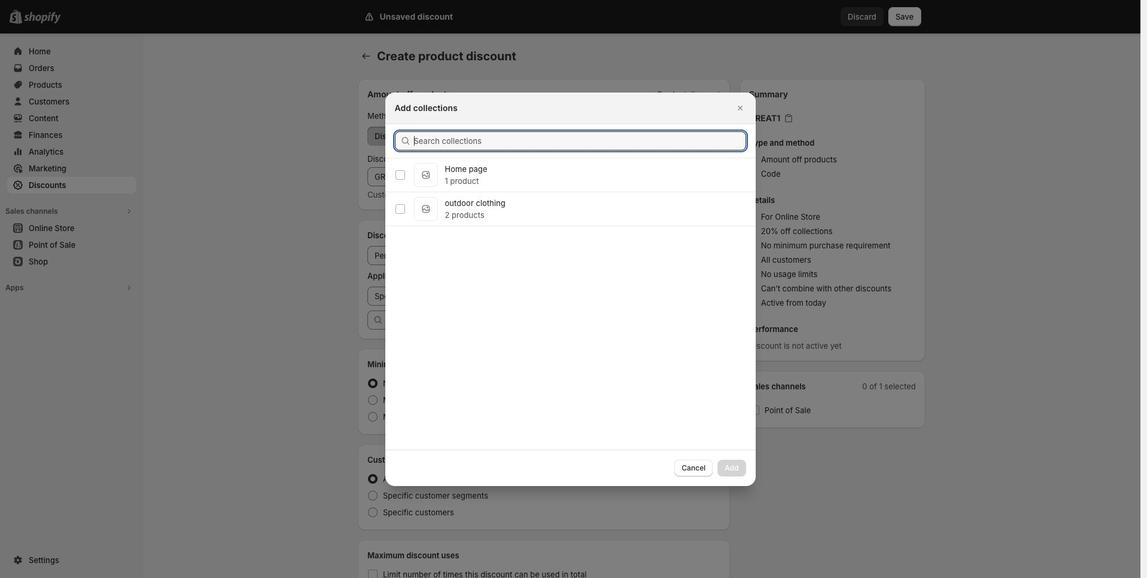 Task type: describe. For each thing, give the bounding box(es) containing it.
Search collections text field
[[414, 131, 746, 150]]



Task type: vqa. For each thing, say whether or not it's contained in the screenshot.
'Shopify' image
yes



Task type: locate. For each thing, give the bounding box(es) containing it.
dialog
[[0, 92, 1141, 486]]

shopify image
[[24, 12, 61, 24]]



